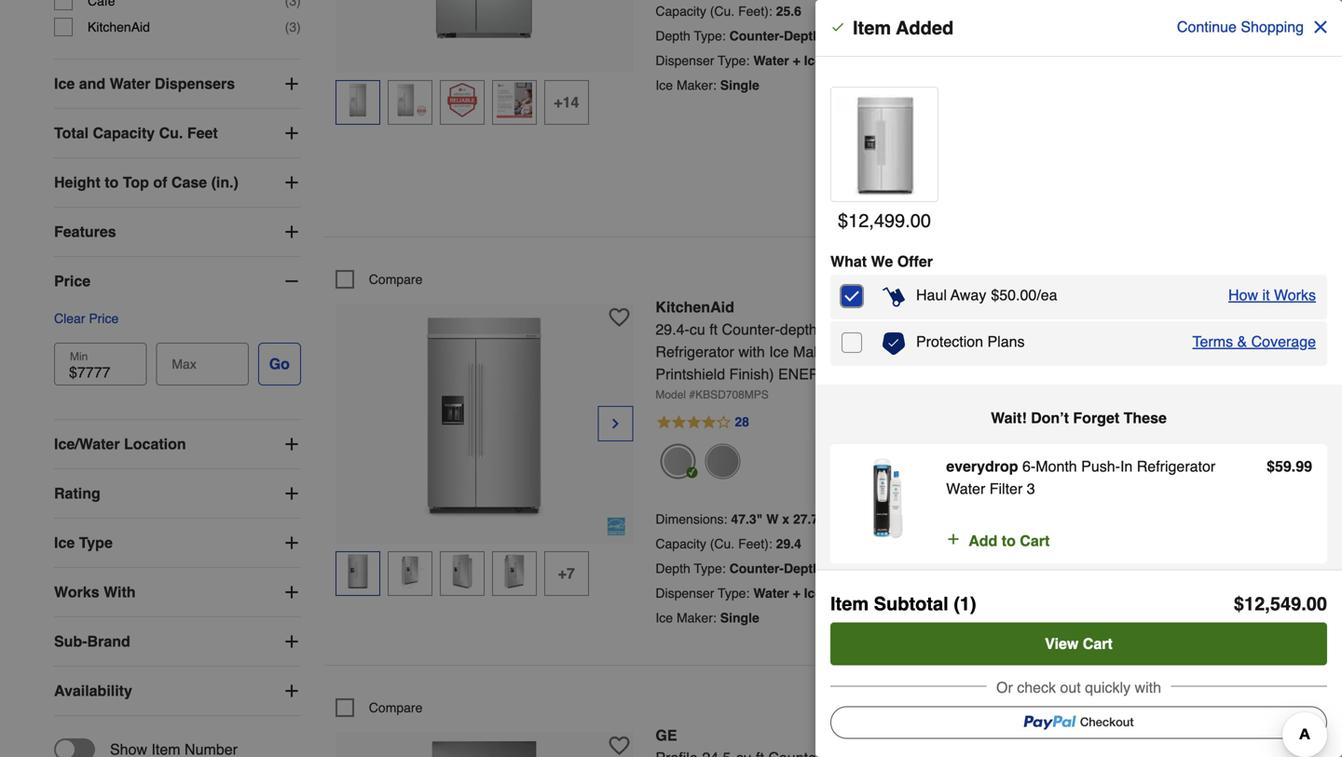 Task type: locate. For each thing, give the bounding box(es) containing it.
0 horizontal spatial it
[[1044, 439, 1050, 452]]

with right quickly
[[1135, 679, 1161, 697]]

kitchenaid
[[88, 20, 150, 35], [656, 299, 734, 316]]

go button
[[258, 343, 301, 386]]

maker: down capacity (cu. feet): 29.4
[[677, 611, 716, 626]]

0 vertical spatial refrigerator
[[656, 343, 734, 361]]

plus image down ( 3 )
[[282, 75, 301, 93]]

0 vertical spatial to
[[105, 174, 119, 191]]

$ for 12,499
[[838, 210, 848, 232]]

1 vertical spatial maker:
[[677, 611, 716, 626]]

star
[[845, 366, 884, 383]]

counter- right ft
[[722, 321, 780, 338]]

capacity (cu. feet): 29.4
[[656, 537, 801, 552]]

how it works
[[1228, 287, 1316, 304]]

single down capacity (cu. feet): 25.6
[[720, 78, 759, 93]]

28 button
[[656, 412, 983, 434]]

view cart button
[[830, 623, 1327, 666]]

2 compare from the top
[[369, 701, 423, 716]]

energy
[[778, 366, 841, 383]]

1 vertical spatial to
[[1077, 419, 1089, 434]]

1 vertical spatial refrigerator
[[1137, 458, 1216, 475]]

0 vertical spatial kitchenaid
[[88, 20, 150, 35]]

maker
[[793, 343, 835, 361]]

0 vertical spatial plus image
[[282, 75, 301, 93]]

0 vertical spatial counter-
[[729, 28, 784, 43]]

(cu.
[[710, 4, 735, 19], [710, 537, 735, 552]]

0 vertical spatial compare
[[369, 272, 423, 287]]

forget
[[1073, 410, 1119, 427]]

dispenser type: water + ice down capacity (cu. feet): 29.4
[[656, 586, 822, 601]]

1002541568 element
[[335, 699, 423, 718]]

what we offer
[[830, 253, 933, 270]]

(cu. left 25.6 at the right top of the page
[[710, 4, 735, 19]]

maker: down capacity (cu. feet): 25.6
[[677, 78, 716, 93]]

refrigerator
[[656, 343, 734, 361], [1137, 458, 1216, 475]]

actual price $12,499.00 element
[[1005, 293, 1116, 325]]

0 vertical spatial feet):
[[738, 4, 772, 19]]

ready by tue, jan 2 (est.)
[[1023, 374, 1155, 387]]

compare inside 5013590413 element
[[369, 272, 423, 287]]

1 vertical spatial 3
[[1118, 439, 1124, 452]]

everydrop
[[946, 458, 1018, 475]]

item left "subtotal"
[[830, 594, 869, 615]]

+ down 25.6 at the right top of the page
[[793, 53, 800, 68]]

to left the top
[[105, 174, 119, 191]]

compare for 5013590413 element
[[369, 272, 423, 287]]

plus image inside ice and water dispensers 'button'
[[282, 75, 301, 93]]

1 + from the top
[[793, 53, 800, 68]]

1 plus image from the top
[[282, 75, 301, 93]]

case
[[171, 174, 207, 191]]

thumbnail image
[[340, 83, 375, 118], [392, 83, 428, 118], [444, 83, 480, 118], [497, 83, 532, 118], [340, 554, 375, 590], [392, 554, 428, 590], [444, 554, 480, 590], [497, 554, 532, 590]]

what
[[830, 253, 867, 270]]

water
[[753, 53, 789, 68], [110, 75, 150, 92], [946, 480, 985, 498], [753, 586, 789, 601]]

plus image for ice and water dispensers
[[282, 75, 301, 93]]

1 vertical spatial ice maker: single
[[656, 611, 759, 626]]

actual price $9,929.00 element
[[1005, 722, 1100, 754]]

3 plus image from the top
[[282, 173, 301, 192]]

ice maker: single
[[656, 78, 759, 93], [656, 611, 759, 626]]

dispensers
[[155, 75, 235, 92]]

1 vertical spatial in
[[1120, 458, 1133, 475]]

2 single from the top
[[720, 611, 759, 626]]

it for how
[[1262, 287, 1270, 304]]

price right clear
[[89, 311, 119, 326]]

1 heart outline image from the top
[[609, 307, 629, 328]]

1 horizontal spatial to
[[1002, 533, 1016, 550]]

( 3 )
[[285, 20, 301, 35]]

it right how
[[1262, 287, 1270, 304]]

0 horizontal spatial kitchenaid
[[88, 20, 150, 35]]

feet): for 29.4
[[738, 537, 772, 552]]

protection plan filled image
[[883, 333, 905, 355]]

depth type: counter-depth down capacity (cu. feet): 29.4
[[656, 561, 821, 576]]

plus image inside ice type button
[[282, 534, 301, 553]]

1 vertical spatial counter-
[[722, 321, 780, 338]]

kitchenaid 29.4-cu ft counter-depth built-in side-by-side refrigerator with ice maker (stainless steel with printshield finish) energy star model # kbsd708mps
[[656, 299, 973, 402]]

0 vertical spatial dispenser type: water + ice
[[656, 53, 822, 68]]

compare
[[369, 272, 423, 287], [369, 701, 423, 716]]

1 horizontal spatial cart
[[1083, 636, 1113, 653]]

1 vertical spatial feet):
[[738, 537, 772, 552]]

0 vertical spatial product image
[[835, 95, 936, 196]]

single down capacity (cu. feet): 29.4
[[720, 611, 759, 626]]

1 horizontal spatial 12,499
[[1012, 293, 1098, 325]]

dispenser type: water + ice down capacity (cu. feet): 25.6
[[656, 53, 822, 68]]

plus image right (in.)
[[282, 173, 301, 192]]

kitchenaid inside kitchenaid 29.4-cu ft counter-depth built-in side-by-side refrigerator with ice maker (stainless steel with printshield finish) energy star model # kbsd708mps
[[656, 299, 734, 316]]

checkmark image
[[830, 20, 845, 34]]

plus image inside ice/water location button
[[282, 435, 301, 454]]

water down everydrop
[[946, 480, 985, 498]]

2 plus image from the top
[[282, 124, 301, 143]]

heart outline image left ge
[[609, 736, 629, 757]]

to for delivery
[[1077, 419, 1089, 434]]

1 vertical spatial kitchenaid
[[656, 299, 734, 316]]

dimensions: 47.3" w x  27.7" d x  83.4" h
[[656, 512, 897, 527]]

2 (cu. from the top
[[710, 537, 735, 552]]

dimensions:
[[656, 512, 727, 527]]

total capacity cu. feet button
[[54, 109, 301, 158]]

in
[[855, 321, 868, 338], [1120, 458, 1133, 475]]

1 single from the top
[[720, 78, 759, 93]]

2 horizontal spatial with
[[1135, 679, 1161, 697]]

quickly
[[1085, 679, 1131, 697]]

how it works button
[[1228, 284, 1316, 307]]

counter- down capacity (cu. feet): 29.4
[[729, 561, 784, 576]]

$ 12,499
[[1005, 293, 1098, 325]]

min
[[70, 351, 88, 364]]

compare inside 1002541568 element
[[369, 701, 423, 716]]

$ for 59
[[1267, 458, 1275, 475]]

2 dispenser from the top
[[656, 586, 714, 601]]

0 vertical spatial (cu.
[[710, 4, 735, 19]]

depth type: counter-depth
[[656, 28, 821, 43], [656, 561, 821, 576]]

counter- down capacity (cu. feet): 25.6
[[729, 28, 784, 43]]

location
[[124, 436, 186, 453]]

with up finish)
[[738, 343, 765, 361]]

item for item subtotal (1)
[[830, 594, 869, 615]]

+
[[793, 53, 800, 68], [793, 586, 800, 601]]

item right checkmark 'image'
[[853, 17, 891, 39]]

feet): down 47.3"
[[738, 537, 772, 552]]

1 horizontal spatial kitchenaid
[[656, 299, 734, 316]]

+14 button
[[544, 80, 589, 125]]

in up (stainless
[[855, 321, 868, 338]]

kitchenaid up cu
[[656, 299, 734, 316]]

plus image for ice/water location
[[282, 435, 301, 454]]

plus image for total capacity cu. feet
[[282, 124, 301, 143]]

product image
[[835, 95, 936, 196], [845, 456, 931, 542]]

1 (cu. from the top
[[710, 4, 735, 19]]

1 vertical spatial 12,499
[[1012, 293, 1098, 325]]

1 horizontal spatial x
[[841, 512, 849, 527]]

kitchenaid up ice and water dispensers
[[88, 20, 150, 35]]

add to cart button
[[946, 530, 1050, 553]]

0 vertical spatial it
[[1262, 287, 1270, 304]]

ice maker: single down capacity (cu. feet): 25.6
[[656, 78, 759, 93]]

sub-brand
[[54, 633, 130, 651]]

kbsd708mps
[[695, 389, 769, 402]]

0 horizontal spatial x
[[782, 512, 789, 527]]

jan down the 95131 button
[[1097, 439, 1115, 452]]

in inside kitchenaid 29.4-cu ft counter-depth built-in side-by-side refrigerator with ice maker (stainless steel with printshield finish) energy star model # kbsd708mps
[[855, 321, 868, 338]]

works up coverage at the top right
[[1274, 287, 1316, 304]]

heart outline image
[[609, 307, 629, 328], [609, 736, 629, 757]]

to for height
[[105, 174, 119, 191]]

0 vertical spatial single
[[720, 78, 759, 93]]

price
[[54, 273, 91, 290], [89, 311, 119, 326]]

dispenser type: water + ice
[[656, 53, 822, 68], [656, 586, 822, 601]]

with down side
[[946, 343, 973, 361]]

push-
[[1081, 458, 1120, 475]]

1 vertical spatial item
[[830, 594, 869, 615]]

(in.)
[[211, 174, 239, 191]]

+ down 29.4
[[793, 586, 800, 601]]

12,499 up what we offer
[[848, 210, 905, 232]]

pickup
[[1023, 354, 1065, 369]]

feet):
[[738, 4, 772, 19], [738, 537, 772, 552]]

ice maker: single down capacity (cu. feet): 29.4
[[656, 611, 759, 626]]

0 horizontal spatial 3
[[289, 20, 296, 35]]

0 horizontal spatial in
[[855, 321, 868, 338]]

plus image inside features button
[[282, 223, 301, 241]]

$ inside $ 12,499
[[1005, 297, 1012, 312]]

0 horizontal spatial 12,499
[[848, 210, 905, 232]]

1 vertical spatial jan
[[1097, 439, 1115, 452]]

dispenser down capacity (cu. feet): 25.6
[[656, 53, 714, 68]]

1 horizontal spatial works
[[1274, 287, 1316, 304]]

depth down 29.4
[[784, 561, 821, 576]]

ice
[[804, 53, 822, 68], [54, 75, 75, 92], [656, 78, 673, 93], [769, 343, 789, 361], [54, 535, 75, 552], [804, 586, 822, 601], [656, 611, 673, 626]]

1 vertical spatial depth type: counter-depth
[[656, 561, 821, 576]]

.00 inside '$ 9,929 .00'
[[1082, 726, 1100, 740]]

plus image
[[282, 223, 301, 241], [282, 435, 301, 454], [282, 485, 301, 503], [946, 530, 961, 549], [282, 534, 301, 553], [282, 584, 301, 602], [282, 633, 301, 652], [282, 682, 301, 701]]

plus image for sub-brand
[[282, 633, 301, 652]]

+7 button
[[544, 552, 589, 596]]

0 vertical spatial heart outline image
[[609, 307, 629, 328]]

2 vertical spatial to
[[1002, 533, 1016, 550]]

+7
[[558, 565, 575, 582]]

2 depth type: counter-depth from the top
[[656, 561, 821, 576]]

1 vertical spatial capacity
[[93, 125, 155, 142]]

depth down 25.6 at the right top of the page
[[784, 28, 821, 43]]

plus image for ice type
[[282, 534, 301, 553]]

2 feet): from the top
[[738, 537, 772, 552]]

0 vertical spatial +
[[793, 53, 800, 68]]

works left with
[[54, 584, 99, 601]]

compare for 1002541568 element
[[369, 701, 423, 716]]

1 feet): from the top
[[738, 4, 772, 19]]

plus image inside the rating button
[[282, 485, 301, 503]]

0 vertical spatial depth type: counter-depth
[[656, 28, 821, 43]]

offer
[[897, 253, 933, 270]]

add
[[969, 533, 998, 550]]

0 horizontal spatial works
[[54, 584, 99, 601]]

2 vertical spatial capacity
[[656, 537, 706, 552]]

2 horizontal spatial to
[[1077, 419, 1089, 434]]

ice and water dispensers button
[[54, 60, 301, 108]]

capacity for capacity (cu. feet): 25.6
[[656, 4, 706, 19]]

0 vertical spatial 3
[[289, 20, 296, 35]]

0 horizontal spatial cart
[[1020, 533, 1050, 550]]

cart right view
[[1083, 636, 1113, 653]]

$
[[838, 210, 848, 232], [991, 287, 999, 304], [1005, 297, 1012, 312], [1267, 458, 1275, 475], [1234, 594, 1244, 615], [1005, 726, 1012, 740]]

2 heart outline image from the top
[[609, 736, 629, 757]]

1 vertical spatial plus image
[[282, 124, 301, 143]]

0 vertical spatial item
[[853, 17, 891, 39]]

feet): for 25.6
[[738, 4, 772, 19]]

12,499 up pickup
[[1012, 293, 1098, 325]]

we
[[871, 253, 893, 270]]

1 vertical spatial +
[[793, 586, 800, 601]]

capacity inside button
[[93, 125, 155, 142]]

dispenser down capacity (cu. feet): 29.4
[[656, 586, 714, 601]]

1 horizontal spatial 3
[[1027, 480, 1035, 498]]

feet): left 25.6 at the right top of the page
[[738, 4, 772, 19]]

0 vertical spatial 12,499
[[848, 210, 905, 232]]

plus image
[[282, 75, 301, 93], [282, 124, 301, 143], [282, 173, 301, 192]]

clear price
[[54, 311, 119, 326]]

1 horizontal spatial in
[[1120, 458, 1133, 475]]

x right d
[[841, 512, 849, 527]]

price up clear
[[54, 273, 91, 290]]

plus image right feet
[[282, 124, 301, 143]]

item for item added
[[853, 17, 891, 39]]

5013590413 element
[[335, 270, 423, 289]]

delivery
[[1023, 419, 1073, 434]]

1 horizontal spatial refrigerator
[[1137, 458, 1216, 475]]

1 vertical spatial cart
[[1083, 636, 1113, 653]]

plus image inside sub-brand button
[[282, 633, 301, 652]]

haul
[[916, 287, 947, 304]]

pickup image
[[1005, 355, 1018, 368]]

0 vertical spatial ice maker: single
[[656, 78, 759, 93]]

plus image for rating
[[282, 485, 301, 503]]

continue
[[1177, 18, 1237, 35]]

plus image inside add to cart button
[[946, 530, 961, 549]]

in down 95131
[[1120, 458, 1133, 475]]

product image up $ 12,499 .00
[[835, 95, 936, 196]]

view
[[1045, 636, 1079, 653]]

product image right d
[[845, 456, 931, 542]]

$ inside '$ 9,929 .00'
[[1005, 726, 1012, 740]]

1 vertical spatial single
[[720, 611, 759, 626]]

0 horizontal spatial refrigerator
[[656, 343, 734, 361]]

0 vertical spatial maker:
[[677, 78, 716, 93]]

haul away filled image
[[883, 286, 905, 308]]

or check out quickly with
[[996, 679, 1161, 697]]

(cu. down 47.3"
[[710, 537, 735, 552]]

1 ice maker: single from the top
[[656, 78, 759, 93]]

plus image inside total capacity cu. feet button
[[282, 124, 301, 143]]

2 vertical spatial plus image
[[282, 173, 301, 192]]

cu
[[690, 321, 705, 338]]

2 vertical spatial 3
[[1027, 480, 1035, 498]]

it inside button
[[1262, 287, 1270, 304]]

0 vertical spatial dispenser
[[656, 53, 714, 68]]

by left tue,
[[1058, 374, 1070, 387]]

1 vertical spatial dispenser type: water + ice
[[656, 586, 822, 601]]

it right get
[[1044, 439, 1050, 452]]

.00 for 12,549
[[1301, 594, 1327, 615]]

1 compare from the top
[[369, 272, 423, 287]]

1 vertical spatial dispenser
[[656, 586, 714, 601]]

jan
[[1098, 374, 1116, 387], [1097, 439, 1115, 452]]

to up wed,
[[1077, 419, 1089, 434]]

0 horizontal spatial to
[[105, 174, 119, 191]]

water inside 6-month push-in refrigerator water filter 3
[[946, 480, 985, 498]]

cart right add
[[1020, 533, 1050, 550]]

$ 59 . 99
[[1267, 458, 1312, 475]]

single
[[720, 78, 759, 93], [720, 611, 759, 626]]

1 vertical spatial it
[[1044, 439, 1050, 452]]

1 vertical spatial compare
[[369, 701, 423, 716]]

water right and
[[110, 75, 150, 92]]

plus image inside works with button
[[282, 584, 301, 602]]

clear
[[54, 311, 85, 326]]

stainless steel image
[[705, 444, 740, 479]]

to right add
[[1002, 533, 1016, 550]]

kitchenaid29.4-cu ft counter-depth built-in side-by-side refrigerator with ice maker (stainless steel with printshield finish) energy star element
[[335, 304, 633, 544]]

jan left 2
[[1098, 374, 1116, 387]]

h
[[887, 512, 897, 527]]

plus image inside the height to top of case (in.) button
[[282, 173, 301, 192]]

27.7"
[[793, 512, 825, 527]]

0 vertical spatial capacity
[[656, 4, 706, 19]]

1 horizontal spatial it
[[1262, 287, 1270, 304]]

ice/water location button
[[54, 420, 301, 469]]

x right the w at the right bottom of the page
[[782, 512, 789, 527]]

refrigerator down the these on the bottom right
[[1137, 458, 1216, 475]]

1 vertical spatial (cu.
[[710, 537, 735, 552]]

heart outline image left 29.4-
[[609, 307, 629, 328]]

depth type: counter-depth down capacity (cu. feet): 25.6
[[656, 28, 821, 43]]

by down delivery
[[1053, 439, 1064, 452]]

refrigerator down cu
[[656, 343, 734, 361]]

ice type button
[[54, 519, 301, 568]]

1 vertical spatial heart outline image
[[609, 736, 629, 757]]

plus image inside availability button
[[282, 682, 301, 701]]

ft
[[709, 321, 718, 338]]

item
[[853, 17, 891, 39], [830, 594, 869, 615]]

built-
[[821, 321, 855, 338]]

12,499 for $ 12,499
[[1012, 293, 1098, 325]]

heart outline image for 5013590413 element
[[609, 307, 629, 328]]

0 vertical spatial in
[[855, 321, 868, 338]]

ice and water dispensers
[[54, 75, 235, 92]]



Task type: describe. For each thing, give the bounding box(es) containing it.
depth down dimensions:
[[656, 561, 690, 576]]

finish)
[[729, 366, 774, 383]]

view cart
[[1045, 636, 1113, 653]]

shopping
[[1241, 18, 1304, 35]]

refrigerator inside kitchenaid 29.4-cu ft counter-depth built-in side-by-side refrigerator with ice maker (stainless steel with printshield finish) energy star model # kbsd708mps
[[656, 343, 734, 361]]

stainless steel with printshield&#8482; finish image
[[660, 444, 696, 479]]

plus image for works with
[[282, 584, 301, 602]]

height
[[54, 174, 100, 191]]

away
[[951, 287, 986, 304]]

continue shopping button
[[1165, 6, 1342, 48]]

1 vertical spatial works
[[54, 584, 99, 601]]

truck filled image
[[1005, 420, 1018, 433]]

rating
[[54, 485, 100, 502]]

2 dispenser type: water + ice from the top
[[656, 586, 822, 601]]

0 vertical spatial cart
[[1020, 533, 1050, 550]]

12,499 for $ 12,499 .00
[[848, 210, 905, 232]]

counter- inside kitchenaid 29.4-cu ft counter-depth built-in side-by-side refrigerator with ice maker (stainless steel with printshield finish) energy star model # kbsd708mps
[[722, 321, 780, 338]]

ready
[[1023, 374, 1055, 387]]

steel
[[908, 343, 942, 361]]

$ 9,929 .00
[[1005, 722, 1100, 754]]

#
[[689, 389, 695, 402]]

1 vertical spatial by
[[1053, 439, 1064, 452]]

1 maker: from the top
[[677, 78, 716, 93]]

in inside 6-month push-in refrigerator water filter 3
[[1120, 458, 1133, 475]]

1 vertical spatial price
[[89, 311, 119, 326]]

3 inside 6-month push-in refrigerator water filter 3
[[1027, 480, 1035, 498]]

sub-brand button
[[54, 618, 301, 666]]

close image
[[1311, 18, 1330, 36]]

2 vertical spatial counter-
[[729, 561, 784, 576]]

47.3"
[[731, 512, 763, 527]]

59
[[1275, 458, 1292, 475]]

1 depth type: counter-depth from the top
[[656, 28, 821, 43]]

kitchenaid for kitchenaid 29.4-cu ft counter-depth built-in side-by-side refrigerator with ice maker (stainless steel with printshield finish) energy star model # kbsd708mps
[[656, 299, 734, 316]]

min max
[[70, 351, 197, 372]]

coverage
[[1251, 333, 1316, 350]]

item subtotal (1)
[[830, 594, 976, 615]]

don't
[[1031, 410, 1069, 427]]

4 stars image
[[656, 412, 750, 434]]

w
[[766, 512, 779, 527]]

$ for 9,929
[[1005, 726, 1012, 740]]

chevron right image
[[608, 415, 623, 433]]

ice/water
[[54, 436, 120, 453]]

1 x from the left
[[782, 512, 789, 527]]

with
[[104, 584, 136, 601]]

(1)
[[954, 594, 976, 615]]

water down 25.6 at the right top of the page
[[753, 53, 789, 68]]

.00 for 9,929
[[1082, 726, 1100, 740]]

plans
[[987, 333, 1025, 350]]

show item number element
[[54, 739, 238, 758]]

2 horizontal spatial 3
[[1118, 439, 1124, 452]]

1 dispenser from the top
[[656, 53, 714, 68]]

availability button
[[54, 667, 301, 716]]

terms & coverage button
[[1192, 331, 1316, 353]]

ice type
[[54, 535, 113, 552]]

subtotal
[[874, 594, 948, 615]]

check
[[1017, 679, 1056, 697]]

go
[[269, 356, 290, 373]]

(est.)
[[1128, 374, 1155, 387]]

plus image for height to top of case (in.)
[[282, 173, 301, 192]]

minus image
[[282, 272, 301, 291]]

83.4"
[[852, 512, 884, 527]]

2
[[1119, 374, 1125, 387]]

.
[[1292, 458, 1296, 475]]

refrigerator inside 6-month push-in refrigerator water filter 3
[[1137, 458, 1216, 475]]

capacity for capacity (cu. feet): 29.4
[[656, 537, 706, 552]]

price button
[[54, 257, 301, 306]]

0 vertical spatial works
[[1274, 287, 1316, 304]]

wait!
[[991, 410, 1027, 427]]

/ea
[[1037, 287, 1057, 304]]

get it by wed, jan 3
[[1023, 439, 1124, 452]]

2 x from the left
[[841, 512, 849, 527]]

availability
[[54, 683, 132, 700]]

add to cart
[[969, 533, 1050, 550]]

to for add
[[1002, 533, 1016, 550]]

d
[[828, 512, 838, 527]]

month
[[1036, 458, 1077, 475]]

ice inside ice type button
[[54, 535, 75, 552]]

get
[[1023, 439, 1041, 452]]

$ 12,499 .00
[[838, 210, 931, 232]]

1 vertical spatial product image
[[845, 456, 931, 542]]

tue,
[[1073, 374, 1095, 387]]

6-
[[1022, 458, 1036, 475]]

wed,
[[1068, 439, 1093, 452]]

plus image for availability
[[282, 682, 301, 701]]

0 vertical spatial price
[[54, 273, 91, 290]]

ice inside ice and water dispensers 'button'
[[54, 75, 75, 92]]

height to top of case (in.)
[[54, 174, 239, 191]]

terms
[[1192, 333, 1233, 350]]

)
[[296, 20, 301, 35]]

how
[[1228, 287, 1258, 304]]

2 maker: from the top
[[677, 611, 716, 626]]

top
[[123, 174, 149, 191]]

delivery to 95131
[[1023, 419, 1129, 434]]

ge
[[656, 727, 677, 745]]

total capacity cu. feet
[[54, 125, 218, 142]]

.00 for 12,499
[[905, 210, 931, 232]]

plus image for features
[[282, 223, 301, 241]]

&
[[1237, 333, 1247, 350]]

sub-
[[54, 633, 87, 651]]

protection plans
[[916, 333, 1025, 350]]

clear price button
[[54, 310, 119, 328]]

by-
[[907, 321, 927, 338]]

(cu. for 25.6
[[710, 4, 735, 19]]

$ for 12,549
[[1234, 594, 1244, 615]]

1 dispenser type: water + ice from the top
[[656, 53, 822, 68]]

(cu. for 29.4
[[710, 537, 735, 552]]

25.6
[[776, 4, 801, 19]]

side
[[927, 321, 957, 338]]

2 ice maker: single from the top
[[656, 611, 759, 626]]

protection
[[916, 333, 983, 350]]

2 + from the top
[[793, 586, 800, 601]]

ge link
[[656, 727, 983, 758]]

water down 29.4
[[753, 586, 789, 601]]

ice inside kitchenaid 29.4-cu ft counter-depth built-in side-by-side refrigerator with ice maker (stainless steel with printshield finish) energy star model # kbsd708mps
[[769, 343, 789, 361]]

0 vertical spatial by
[[1058, 374, 1070, 387]]

it for get
[[1044, 439, 1050, 452]]

haul away $ 50 .00 /ea
[[916, 287, 1057, 304]]

works with
[[54, 584, 136, 601]]

depth down capacity (cu. feet): 25.6
[[656, 28, 690, 43]]

and
[[79, 75, 105, 92]]

water inside 'button'
[[110, 75, 150, 92]]

heart outline image for 1002541568 element
[[609, 736, 629, 757]]

model
[[656, 389, 686, 402]]

kitchenaid for kitchenaid
[[88, 20, 150, 35]]

6-month push-in refrigerator water filter 3
[[946, 458, 1216, 498]]

0 horizontal spatial with
[[738, 343, 765, 361]]

29.4-
[[656, 321, 690, 338]]

feet
[[187, 125, 218, 142]]

Stepper number input field with increment and decrement buttons number field
[[1055, 54, 1106, 104]]

12,549
[[1244, 594, 1301, 615]]

1 horizontal spatial with
[[946, 343, 973, 361]]

95131
[[1093, 419, 1129, 434]]

terms & coverage
[[1192, 333, 1316, 350]]

0 vertical spatial jan
[[1098, 374, 1116, 387]]



Task type: vqa. For each thing, say whether or not it's contained in the screenshot.
'Resources for Pros' link
no



